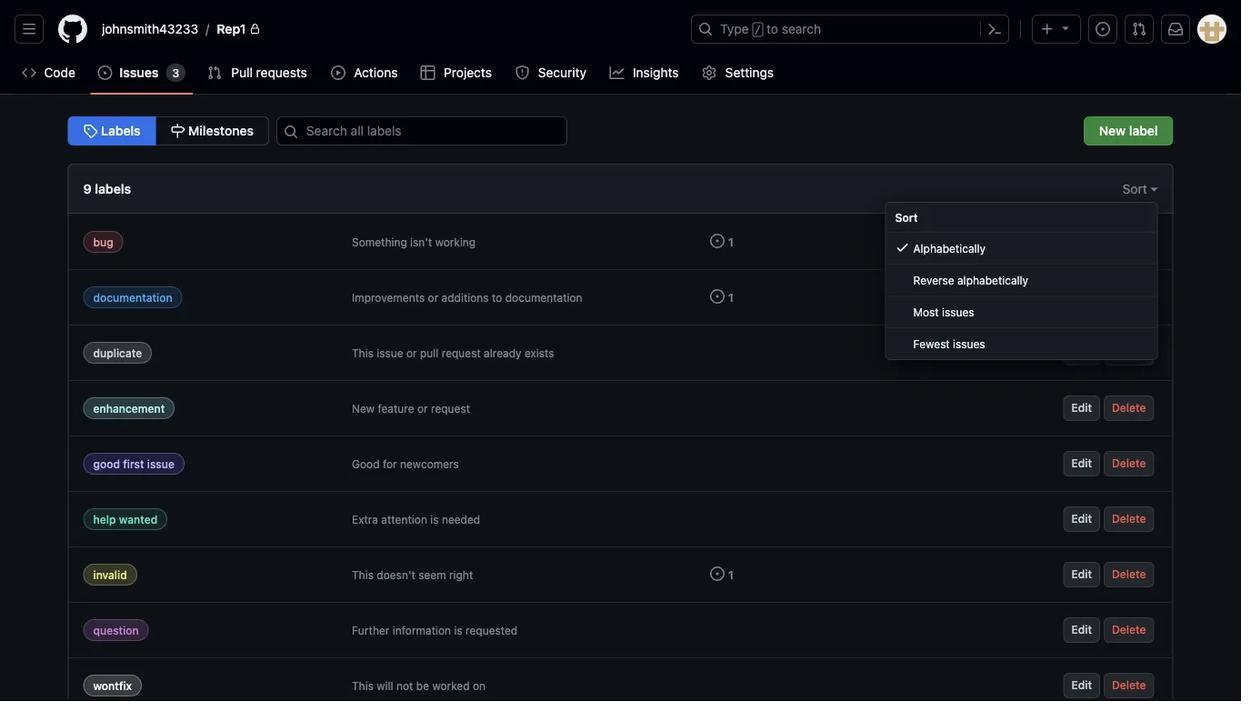 Task type: vqa. For each thing, say whether or not it's contained in the screenshot.
second Feed Tag icon from the bottom of the page
no



Task type: describe. For each thing, give the bounding box(es) containing it.
needed
[[442, 513, 481, 526]]

new
[[352, 402, 375, 415]]

delete for further information is requested
[[1113, 624, 1147, 636]]

search
[[782, 21, 822, 36]]

enhancement link
[[83, 398, 175, 419]]

graph image
[[610, 66, 625, 80]]

delete for this will not be worked on
[[1113, 679, 1147, 692]]

right
[[449, 569, 473, 581]]

or for request
[[418, 402, 428, 415]]

will
[[377, 680, 394, 692]]

reverse alphabetically
[[914, 274, 1029, 287]]

6 edit from the top
[[1072, 568, 1093, 581]]

edit for extra attention is needed
[[1072, 513, 1093, 525]]

wanted
[[119, 513, 158, 526]]

gear image
[[703, 66, 717, 80]]

milestones link
[[155, 116, 269, 146]]

is for needed
[[431, 513, 439, 526]]

1 link for improvements or additions to documentation
[[711, 289, 734, 304]]

bug link
[[83, 231, 123, 253]]

type
[[721, 21, 749, 36]]

is for requested
[[454, 624, 463, 637]]

for
[[383, 458, 397, 470]]

search image
[[284, 125, 298, 139]]

edit button for this will not be worked on
[[1064, 673, 1101, 699]]

lock image
[[250, 24, 261, 35]]

plus image
[[1041, 22, 1055, 36]]

edit button for new feature or request
[[1064, 396, 1101, 421]]

1 edit button from the top
[[1064, 285, 1101, 310]]

requested
[[466, 624, 518, 637]]

help wanted link
[[83, 509, 168, 530]]

pull
[[231, 65, 253, 80]]

tag image
[[83, 124, 98, 138]]

help wanted
[[93, 513, 158, 526]]

projects link
[[414, 59, 501, 86]]

0 horizontal spatial issue opened image
[[98, 66, 112, 80]]

question
[[93, 624, 139, 637]]

reverse alphabetically link
[[887, 265, 1158, 297]]

good
[[352, 458, 380, 470]]

check image
[[896, 240, 910, 255]]

improvements
[[352, 291, 425, 304]]

most issues
[[914, 306, 975, 318]]

invalid
[[93, 569, 127, 581]]

johnsmith43233 /
[[102, 21, 209, 36]]

alphabetically link
[[887, 233, 1158, 265]]

1 delete button from the top
[[1104, 285, 1155, 310]]

issues for most issues
[[943, 306, 975, 318]]

alphabetically
[[914, 242, 986, 255]]

seem
[[419, 569, 446, 581]]

0 vertical spatial or
[[428, 291, 439, 304]]

/ for johnsmith43233
[[206, 21, 209, 36]]

0 horizontal spatial to
[[492, 291, 503, 304]]

3
[[172, 66, 179, 79]]

this for this issue or pull request already exists
[[352, 347, 374, 359]]

something isn't working
[[352, 236, 476, 248]]

6 delete button from the top
[[1104, 562, 1155, 588]]

worked
[[433, 680, 470, 692]]

0 vertical spatial git pull request image
[[1133, 22, 1147, 36]]

1 delete from the top
[[1113, 291, 1147, 303]]

doesn't
[[377, 569, 416, 581]]

6 delete from the top
[[1113, 568, 1147, 581]]

code
[[44, 65, 75, 80]]

extra
[[352, 513, 378, 526]]

alphabetically
[[958, 274, 1029, 287]]

labels
[[95, 181, 131, 196]]

fewest issues link
[[887, 328, 1158, 359]]

rep1 link
[[209, 15, 268, 44]]

insights link
[[603, 59, 688, 86]]

bug
[[93, 236, 113, 248]]

question link
[[83, 620, 149, 641]]

Labels search field
[[276, 116, 568, 146]]

this will not be worked on
[[352, 680, 486, 692]]

1 for improvements or additions to documentation
[[729, 291, 734, 304]]

pull requests link
[[200, 59, 317, 86]]

1 vertical spatial request
[[431, 402, 470, 415]]

fewest issues
[[914, 338, 986, 350]]

this doesn't seem right
[[352, 569, 473, 581]]

insights
[[633, 65, 679, 80]]

duplicate link
[[83, 342, 152, 364]]

9 labels
[[83, 181, 131, 196]]

pull requests
[[231, 65, 307, 80]]

1 documentation from the left
[[93, 291, 173, 304]]

this for this will not be worked on
[[352, 680, 374, 692]]

sort inside popup button
[[1123, 181, 1151, 196]]

working
[[435, 236, 476, 248]]

edit for good for newcomers
[[1072, 457, 1093, 470]]

6 edit button from the top
[[1064, 562, 1101, 588]]

1 vertical spatial sort
[[896, 211, 919, 224]]

requests
[[256, 65, 307, 80]]

issues
[[120, 65, 159, 80]]

wontfix link
[[83, 675, 142, 697]]

fewest
[[914, 338, 950, 350]]

improvements or additions to documentation
[[352, 291, 583, 304]]

issues for fewest issues
[[954, 338, 986, 350]]

notifications image
[[1169, 22, 1184, 36]]

exists
[[525, 347, 555, 359]]

reverse
[[914, 274, 955, 287]]

1 horizontal spatial issue opened image
[[711, 567, 725, 581]]

1 for something isn't working
[[729, 236, 734, 248]]

new feature or request
[[352, 402, 470, 415]]

Search all labels text field
[[276, 116, 568, 146]]

on
[[473, 680, 486, 692]]

0 vertical spatial issue opened image
[[1096, 22, 1111, 36]]



Task type: locate. For each thing, give the bounding box(es) containing it.
0 horizontal spatial documentation
[[93, 291, 173, 304]]

is left needed
[[431, 513, 439, 526]]

7 edit from the top
[[1072, 624, 1093, 636]]

0 vertical spatial 1
[[729, 236, 734, 248]]

documentation up exists in the left of the page
[[506, 291, 583, 304]]

delete for good for newcomers
[[1113, 457, 1147, 470]]

1 link
[[711, 234, 734, 248], [711, 289, 734, 304], [711, 567, 734, 581]]

2 edit button from the top
[[1064, 340, 1101, 366]]

0 horizontal spatial is
[[431, 513, 439, 526]]

list containing johnsmith43233 /
[[95, 15, 681, 44]]

issue opened image for improvements or additions to documentation
[[711, 289, 725, 304]]

or
[[428, 291, 439, 304], [407, 347, 417, 359], [418, 402, 428, 415]]

1 horizontal spatial sort
[[1123, 181, 1151, 196]]

edit button for further information is requested
[[1064, 618, 1101, 643]]

this for this doesn't seem right
[[352, 569, 374, 581]]

1 horizontal spatial git pull request image
[[1133, 22, 1147, 36]]

5 delete from the top
[[1113, 513, 1147, 525]]

isn't
[[410, 236, 432, 248]]

3 this from the top
[[352, 680, 374, 692]]

projects
[[444, 65, 492, 80]]

3 edit from the top
[[1072, 402, 1093, 414]]

3 1 link from the top
[[711, 567, 734, 581]]

0 horizontal spatial /
[[206, 21, 209, 36]]

8 delete button from the top
[[1104, 673, 1155, 699]]

git pull request image left pull
[[208, 66, 222, 80]]

edit for further information is requested
[[1072, 624, 1093, 636]]

git pull request image
[[1133, 22, 1147, 36], [208, 66, 222, 80]]

2 1 from the top
[[729, 291, 734, 304]]

already
[[484, 347, 522, 359]]

wontfix
[[93, 680, 132, 692]]

2 documentation from the left
[[506, 291, 583, 304]]

2 delete button from the top
[[1104, 340, 1155, 366]]

1 vertical spatial issue opened image
[[711, 234, 725, 248]]

issue right first
[[147, 458, 175, 470]]

1 vertical spatial to
[[492, 291, 503, 304]]

issue opened image
[[1096, 22, 1111, 36], [711, 234, 725, 248], [711, 289, 725, 304]]

/ inside johnsmith43233 /
[[206, 21, 209, 36]]

menu
[[886, 202, 1159, 360]]

issue
[[377, 347, 404, 359], [147, 458, 175, 470]]

edit
[[1072, 291, 1093, 303], [1072, 346, 1093, 359], [1072, 402, 1093, 414], [1072, 457, 1093, 470], [1072, 513, 1093, 525], [1072, 568, 1093, 581], [1072, 624, 1093, 636], [1072, 679, 1093, 692]]

or left the additions
[[428, 291, 439, 304]]

8 edit button from the top
[[1064, 673, 1101, 699]]

0 vertical spatial this
[[352, 347, 374, 359]]

delete button
[[1104, 285, 1155, 310], [1104, 340, 1155, 366], [1104, 396, 1155, 421], [1104, 451, 1155, 477], [1104, 507, 1155, 532], [1104, 562, 1155, 588], [1104, 618, 1155, 643], [1104, 673, 1155, 699]]

most
[[914, 306, 940, 318]]

0 horizontal spatial git pull request image
[[208, 66, 222, 80]]

1 vertical spatial issue opened image
[[711, 567, 725, 581]]

delete button for further information is requested
[[1104, 618, 1155, 643]]

duplicate
[[93, 347, 142, 359]]

8 edit from the top
[[1072, 679, 1093, 692]]

invalid link
[[83, 564, 137, 586]]

edit button for extra attention is needed
[[1064, 507, 1101, 532]]

4 delete from the top
[[1113, 457, 1147, 470]]

sort button
[[1123, 179, 1159, 198]]

0 vertical spatial sort
[[1123, 181, 1151, 196]]

0 vertical spatial request
[[442, 347, 481, 359]]

1 vertical spatial is
[[454, 624, 463, 637]]

1 horizontal spatial documentation
[[506, 291, 583, 304]]

rep1
[[217, 21, 246, 36]]

actions link
[[324, 59, 406, 86]]

menu containing sort
[[886, 202, 1159, 360]]

issue opened image for something isn't working
[[711, 234, 725, 248]]

list
[[95, 15, 681, 44]]

1 this from the top
[[352, 347, 374, 359]]

2 edit from the top
[[1072, 346, 1093, 359]]

code image
[[22, 66, 36, 80]]

edit for this issue or pull request already exists
[[1072, 346, 1093, 359]]

sort
[[1123, 181, 1151, 196], [896, 211, 919, 224]]

shield image
[[515, 66, 530, 80]]

pull
[[420, 347, 439, 359]]

good first issue link
[[83, 453, 185, 475]]

attention
[[382, 513, 428, 526]]

milestone image
[[171, 124, 185, 138]]

homepage image
[[58, 15, 87, 44]]

issue opened image
[[98, 66, 112, 80], [711, 567, 725, 581]]

2 this from the top
[[352, 569, 374, 581]]

or for pull
[[407, 347, 417, 359]]

enhancement
[[93, 402, 165, 415]]

triangle down image
[[1059, 20, 1074, 35]]

delete button for good for newcomers
[[1104, 451, 1155, 477]]

1 for this doesn't seem right
[[729, 569, 734, 581]]

/ right type at the top right of page
[[755, 24, 761, 36]]

5 edit button from the top
[[1064, 507, 1101, 532]]

/ inside type / to search
[[755, 24, 761, 36]]

issues right 'fewest'
[[954, 338, 986, 350]]

to
[[767, 21, 779, 36], [492, 291, 503, 304]]

documentation link
[[83, 287, 183, 308]]

1 horizontal spatial /
[[755, 24, 761, 36]]

5 delete button from the top
[[1104, 507, 1155, 532]]

edit button for good for newcomers
[[1064, 451, 1101, 477]]

this up new
[[352, 347, 374, 359]]

settings link
[[695, 59, 783, 86]]

edit for new feature or request
[[1072, 402, 1093, 414]]

johnsmith43233 link
[[95, 15, 206, 44]]

2 vertical spatial 1
[[729, 569, 734, 581]]

delete for extra attention is needed
[[1113, 513, 1147, 525]]

1 link for something isn't working
[[711, 234, 734, 248]]

1 horizontal spatial is
[[454, 624, 463, 637]]

1 vertical spatial this
[[352, 569, 374, 581]]

delete button for new feature or request
[[1104, 396, 1155, 421]]

2 delete from the top
[[1113, 346, 1147, 359]]

play image
[[331, 66, 346, 80]]

request right feature
[[431, 402, 470, 415]]

not
[[397, 680, 413, 692]]

/ left rep1
[[206, 21, 209, 36]]

or right feature
[[418, 402, 428, 415]]

4 edit button from the top
[[1064, 451, 1101, 477]]

this left will
[[352, 680, 374, 692]]

feature
[[378, 402, 415, 415]]

this left the doesn't
[[352, 569, 374, 581]]

0 horizontal spatial issue
[[147, 458, 175, 470]]

1 vertical spatial 1
[[729, 291, 734, 304]]

information
[[393, 624, 451, 637]]

7 edit button from the top
[[1064, 618, 1101, 643]]

delete button for this will not be worked on
[[1104, 673, 1155, 699]]

2 vertical spatial this
[[352, 680, 374, 692]]

issue left pull
[[377, 347, 404, 359]]

0 vertical spatial issue
[[377, 347, 404, 359]]

issue element
[[68, 116, 269, 146]]

3 delete from the top
[[1113, 402, 1147, 414]]

3 1 from the top
[[729, 569, 734, 581]]

or left pull
[[407, 347, 417, 359]]

edit button
[[1064, 285, 1101, 310], [1064, 340, 1101, 366], [1064, 396, 1101, 421], [1064, 451, 1101, 477], [1064, 507, 1101, 532], [1064, 562, 1101, 588], [1064, 618, 1101, 643], [1064, 673, 1101, 699]]

1 horizontal spatial issue
[[377, 347, 404, 359]]

additions
[[442, 291, 489, 304]]

first
[[123, 458, 144, 470]]

delete for this issue or pull request already exists
[[1113, 346, 1147, 359]]

4 edit from the top
[[1072, 457, 1093, 470]]

1 vertical spatial issue
[[147, 458, 175, 470]]

0 horizontal spatial sort
[[896, 211, 919, 224]]

issues right the most
[[943, 306, 975, 318]]

delete button for extra attention is needed
[[1104, 507, 1155, 532]]

8 delete from the top
[[1113, 679, 1147, 692]]

1 edit from the top
[[1072, 291, 1093, 303]]

2 1 link from the top
[[711, 289, 734, 304]]

johnsmith43233
[[102, 21, 198, 36]]

newcomers
[[400, 458, 459, 470]]

delete
[[1113, 291, 1147, 303], [1113, 346, 1147, 359], [1113, 402, 1147, 414], [1113, 457, 1147, 470], [1113, 513, 1147, 525], [1113, 568, 1147, 581], [1113, 624, 1147, 636], [1113, 679, 1147, 692]]

further information is requested
[[352, 624, 518, 637]]

edit for this will not be worked on
[[1072, 679, 1093, 692]]

milestones
[[185, 123, 254, 138]]

settings
[[726, 65, 774, 80]]

1
[[729, 236, 734, 248], [729, 291, 734, 304], [729, 569, 734, 581]]

1 horizontal spatial to
[[767, 21, 779, 36]]

/ for type
[[755, 24, 761, 36]]

None search field
[[269, 116, 589, 146]]

1 link for this doesn't seem right
[[711, 567, 734, 581]]

type / to search
[[721, 21, 822, 36]]

3 edit button from the top
[[1064, 396, 1101, 421]]

good for newcomers
[[352, 458, 459, 470]]

delete for new feature or request
[[1113, 402, 1147, 414]]

to left search
[[767, 21, 779, 36]]

most issues link
[[887, 297, 1158, 328]]

2 vertical spatial 1 link
[[711, 567, 734, 581]]

issues
[[943, 306, 975, 318], [954, 338, 986, 350]]

command palette image
[[988, 22, 1003, 36]]

git pull request image left 'notifications' icon
[[1133, 22, 1147, 36]]

9
[[83, 181, 92, 196]]

extra attention is needed
[[352, 513, 481, 526]]

documentation up duplicate link
[[93, 291, 173, 304]]

0 vertical spatial to
[[767, 21, 779, 36]]

0 vertical spatial issues
[[943, 306, 975, 318]]

0 vertical spatial 1 link
[[711, 234, 734, 248]]

2 vertical spatial or
[[418, 402, 428, 415]]

/
[[206, 21, 209, 36], [755, 24, 761, 36]]

1 vertical spatial 1 link
[[711, 289, 734, 304]]

edit button for this issue or pull request already exists
[[1064, 340, 1101, 366]]

0 vertical spatial issue opened image
[[98, 66, 112, 80]]

1 1 link from the top
[[711, 234, 734, 248]]

5 edit from the top
[[1072, 513, 1093, 525]]

is left requested
[[454, 624, 463, 637]]

good first issue
[[93, 458, 175, 470]]

to right the additions
[[492, 291, 503, 304]]

1 vertical spatial git pull request image
[[208, 66, 222, 80]]

security link
[[508, 59, 595, 86]]

security
[[538, 65, 587, 80]]

table image
[[421, 66, 436, 80]]

7 delete button from the top
[[1104, 618, 1155, 643]]

1 1 from the top
[[729, 236, 734, 248]]

actions
[[354, 65, 398, 80]]

7 delete from the top
[[1113, 624, 1147, 636]]

issues inside 'link'
[[954, 338, 986, 350]]

delete button for this issue or pull request already exists
[[1104, 340, 1155, 366]]

4 delete button from the top
[[1104, 451, 1155, 477]]

this issue or pull request already exists
[[352, 347, 555, 359]]

something
[[352, 236, 407, 248]]

0 vertical spatial is
[[431, 513, 439, 526]]

1 vertical spatial issues
[[954, 338, 986, 350]]

help
[[93, 513, 116, 526]]

code link
[[15, 59, 83, 86]]

further
[[352, 624, 390, 637]]

1 vertical spatial or
[[407, 347, 417, 359]]

2 vertical spatial issue opened image
[[711, 289, 725, 304]]

git pull request image inside pull requests link
[[208, 66, 222, 80]]

3 delete button from the top
[[1104, 396, 1155, 421]]

request right pull
[[442, 347, 481, 359]]

be
[[417, 680, 429, 692]]



